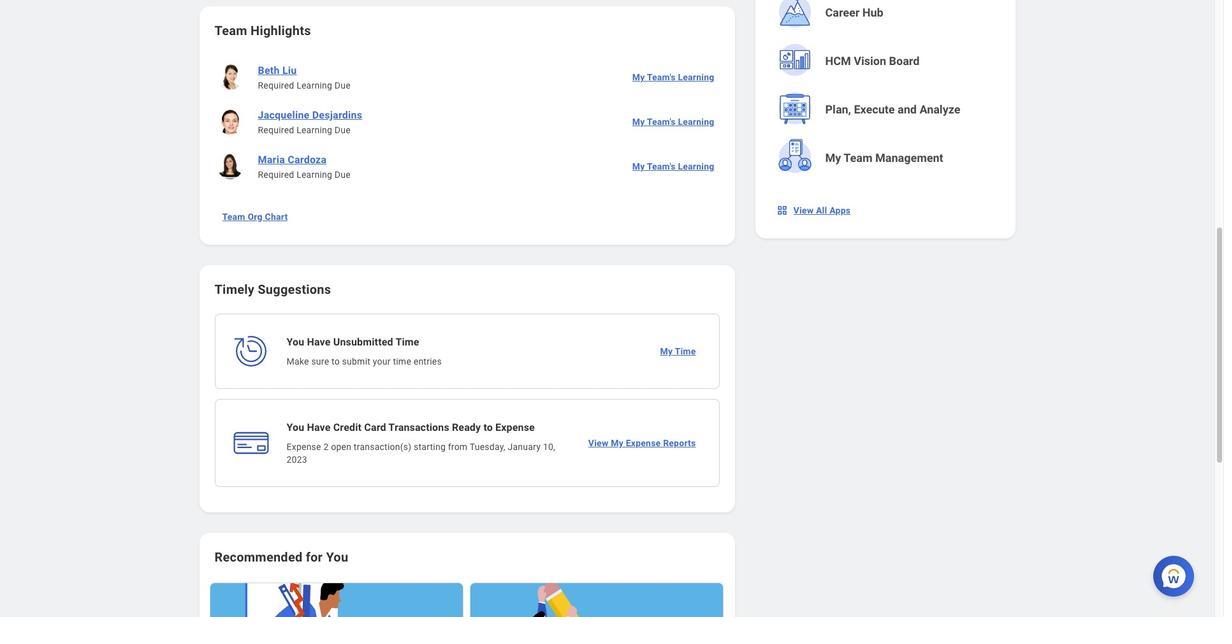 Task type: locate. For each thing, give the bounding box(es) containing it.
you up make
[[287, 336, 304, 348]]

2 my team's learning from the top
[[632, 117, 715, 127]]

learning inside maria cardoza required learning due
[[297, 170, 332, 180]]

1 vertical spatial you
[[287, 422, 304, 434]]

0 vertical spatial my team's learning button
[[627, 64, 720, 90]]

0 vertical spatial team's
[[647, 72, 676, 82]]

2 vertical spatial you
[[326, 550, 348, 565]]

1 vertical spatial have
[[307, 422, 331, 434]]

0 vertical spatial have
[[307, 336, 331, 348]]

team inside the my team management button
[[844, 151, 873, 165]]

my team's learning
[[632, 72, 715, 82], [632, 117, 715, 127], [632, 161, 715, 172]]

my team management
[[826, 151, 944, 165]]

due inside maria cardoza required learning due
[[335, 170, 351, 180]]

due inside beth liu required learning due
[[335, 80, 351, 91]]

2 team's from the top
[[647, 117, 676, 127]]

have
[[307, 336, 331, 348], [307, 422, 331, 434]]

my for liu my team's learning button
[[632, 72, 645, 82]]

my team's learning button for liu
[[627, 64, 720, 90]]

2 my team's learning button from the top
[[627, 109, 720, 135]]

have up sure
[[307, 336, 331, 348]]

1 my team's learning from the top
[[632, 72, 715, 82]]

you right the for
[[326, 550, 348, 565]]

0 vertical spatial team
[[215, 23, 247, 38]]

required inside beth liu required learning due
[[258, 80, 294, 91]]

plan, execute and analyze button
[[772, 87, 1002, 133]]

1 vertical spatial view
[[589, 438, 609, 448]]

expense up january
[[496, 422, 535, 434]]

1 vertical spatial team's
[[647, 117, 676, 127]]

1 vertical spatial my team's learning button
[[627, 109, 720, 135]]

time
[[393, 357, 411, 367]]

execute
[[854, 103, 895, 116]]

plan, execute and analyze
[[826, 103, 961, 116]]

my
[[632, 72, 645, 82], [632, 117, 645, 127], [826, 151, 841, 165], [632, 161, 645, 172], [660, 346, 673, 357], [611, 438, 624, 448]]

2 have from the top
[[307, 422, 331, 434]]

required inside maria cardoza required learning due
[[258, 170, 294, 180]]

time inside button
[[675, 346, 696, 357]]

1 team's from the top
[[647, 72, 676, 82]]

you up 2023
[[287, 422, 304, 434]]

due for beth liu
[[335, 80, 351, 91]]

view right 10,
[[589, 438, 609, 448]]

0 horizontal spatial to
[[332, 357, 340, 367]]

view for view my expense reports
[[589, 438, 609, 448]]

2 vertical spatial team
[[222, 212, 245, 222]]

my team's learning button
[[627, 64, 720, 90], [627, 109, 720, 135], [627, 154, 720, 179]]

from
[[448, 442, 468, 452]]

expense left reports
[[626, 438, 661, 448]]

hcm vision board button
[[772, 38, 1002, 84]]

view left all
[[794, 205, 814, 216]]

0 horizontal spatial view
[[589, 438, 609, 448]]

recommended for you
[[215, 550, 348, 565]]

jacqueline desjardins button
[[253, 107, 368, 124]]

you
[[287, 336, 304, 348], [287, 422, 304, 434], [326, 550, 348, 565]]

1 horizontal spatial view
[[794, 205, 814, 216]]

3 my team's learning button from the top
[[627, 154, 720, 179]]

1 vertical spatial to
[[484, 422, 493, 434]]

and
[[898, 103, 917, 116]]

submit
[[342, 357, 371, 367]]

1 vertical spatial required
[[258, 125, 294, 135]]

jacqueline desjardins required learning due
[[258, 109, 362, 135]]

team down execute
[[844, 151, 873, 165]]

2 vertical spatial required
[[258, 170, 294, 180]]

1 vertical spatial due
[[335, 125, 351, 135]]

my for my time button
[[660, 346, 673, 357]]

my team's learning for liu
[[632, 72, 715, 82]]

2 required from the top
[[258, 125, 294, 135]]

1 required from the top
[[258, 80, 294, 91]]

1 horizontal spatial expense
[[496, 422, 535, 434]]

time
[[396, 336, 419, 348], [675, 346, 696, 357]]

transactions
[[389, 422, 450, 434]]

have up 2
[[307, 422, 331, 434]]

team left org
[[222, 212, 245, 222]]

team
[[215, 23, 247, 38], [844, 151, 873, 165], [222, 212, 245, 222]]

3 my team's learning from the top
[[632, 161, 715, 172]]

0 vertical spatial my team's learning
[[632, 72, 715, 82]]

3 required from the top
[[258, 170, 294, 180]]

to right sure
[[332, 357, 340, 367]]

timely
[[215, 282, 255, 297]]

recommended for you list
[[210, 582, 725, 617]]

to
[[332, 357, 340, 367], [484, 422, 493, 434]]

required down beth liu button
[[258, 80, 294, 91]]

2 horizontal spatial expense
[[626, 438, 661, 448]]

team highlights list
[[215, 55, 720, 189]]

maria cardoza button
[[253, 152, 332, 168]]

1 horizontal spatial to
[[484, 422, 493, 434]]

beth liu required learning due
[[258, 64, 351, 91]]

your
[[373, 357, 391, 367]]

learning
[[678, 72, 715, 82], [297, 80, 332, 91], [678, 117, 715, 127], [297, 125, 332, 135], [678, 161, 715, 172], [297, 170, 332, 180]]

career hub
[[826, 6, 884, 19]]

1 my team's learning button from the top
[[627, 64, 720, 90]]

expense up 2023
[[287, 442, 321, 452]]

1 vertical spatial team
[[844, 151, 873, 165]]

recommended
[[215, 550, 303, 565]]

have for credit
[[307, 422, 331, 434]]

team's
[[647, 72, 676, 82], [647, 117, 676, 127], [647, 161, 676, 172]]

3 team's from the top
[[647, 161, 676, 172]]

timely suggestions
[[215, 282, 331, 297]]

0 horizontal spatial expense
[[287, 442, 321, 452]]

2 due from the top
[[335, 125, 351, 135]]

ready
[[452, 422, 481, 434]]

reports
[[663, 438, 696, 448]]

required down jacqueline
[[258, 125, 294, 135]]

1 horizontal spatial time
[[675, 346, 696, 357]]

suggestions
[[258, 282, 331, 297]]

all
[[816, 205, 828, 216]]

my inside button
[[826, 151, 841, 165]]

due
[[335, 80, 351, 91], [335, 125, 351, 135], [335, 170, 351, 180]]

view
[[794, 205, 814, 216], [589, 438, 609, 448]]

apps
[[830, 205, 851, 216]]

have for unsubmitted
[[307, 336, 331, 348]]

maria
[[258, 154, 285, 166]]

make
[[287, 357, 309, 367]]

my for my team's learning button corresponding to desjardins
[[632, 117, 645, 127]]

starting
[[414, 442, 446, 452]]

1 vertical spatial my team's learning
[[632, 117, 715, 127]]

2 vertical spatial team's
[[647, 161, 676, 172]]

expense
[[496, 422, 535, 434], [626, 438, 661, 448], [287, 442, 321, 452]]

0 vertical spatial required
[[258, 80, 294, 91]]

required inside jacqueline desjardins required learning due
[[258, 125, 294, 135]]

my time
[[660, 346, 696, 357]]

0 vertical spatial due
[[335, 80, 351, 91]]

1 due from the top
[[335, 80, 351, 91]]

my team management button
[[772, 135, 1002, 181]]

my inside my time button
[[660, 346, 673, 357]]

vision
[[854, 54, 887, 68]]

analyze
[[920, 103, 961, 116]]

2 vertical spatial my team's learning button
[[627, 154, 720, 179]]

required down maria
[[258, 170, 294, 180]]

3 due from the top
[[335, 170, 351, 180]]

team left highlights
[[215, 23, 247, 38]]

team inside team org chart button
[[222, 212, 245, 222]]

chart
[[265, 212, 288, 222]]

required
[[258, 80, 294, 91], [258, 125, 294, 135], [258, 170, 294, 180]]

2 vertical spatial due
[[335, 170, 351, 180]]

1 have from the top
[[307, 336, 331, 348]]

0 vertical spatial view
[[794, 205, 814, 216]]

for
[[306, 550, 323, 565]]

0 vertical spatial you
[[287, 336, 304, 348]]

0 vertical spatial to
[[332, 357, 340, 367]]

learning inside jacqueline desjardins required learning due
[[297, 125, 332, 135]]

to up tuesday, on the bottom left of page
[[484, 422, 493, 434]]

due inside jacqueline desjardins required learning due
[[335, 125, 351, 135]]

2 vertical spatial my team's learning
[[632, 161, 715, 172]]



Task type: vqa. For each thing, say whether or not it's contained in the screenshot.
Team associated with Team Highlights
yes



Task type: describe. For each thing, give the bounding box(es) containing it.
required for beth
[[258, 80, 294, 91]]

jacqueline
[[258, 109, 310, 121]]

team's for liu
[[647, 72, 676, 82]]

team for team highlights
[[215, 23, 247, 38]]

my team's learning for cardoza
[[632, 161, 715, 172]]

team's for cardoza
[[647, 161, 676, 172]]

2
[[324, 442, 329, 452]]

beth liu button
[[253, 63, 302, 79]]

team's for desjardins
[[647, 117, 676, 127]]

board
[[889, 54, 920, 68]]

required for maria
[[258, 170, 294, 180]]

due for jacqueline desjardins
[[335, 125, 351, 135]]

my inside the view my expense reports button
[[611, 438, 624, 448]]

desjardins
[[312, 109, 362, 121]]

10,
[[543, 442, 556, 452]]

0 horizontal spatial time
[[396, 336, 419, 348]]

tuesday,
[[470, 442, 506, 452]]

open
[[331, 442, 352, 452]]

highlights
[[251, 23, 311, 38]]

view all apps button
[[771, 198, 859, 223]]

my for my team's learning button related to cardoza
[[632, 161, 645, 172]]

team for team org chart
[[222, 212, 245, 222]]

transaction(s)
[[354, 442, 412, 452]]

card
[[364, 422, 386, 434]]

january
[[508, 442, 541, 452]]

hcm
[[826, 54, 851, 68]]

due for maria cardoza
[[335, 170, 351, 180]]

unsubmitted
[[333, 336, 393, 348]]

hub
[[863, 6, 884, 19]]

credit
[[333, 422, 362, 434]]

maria cardoza required learning due
[[258, 154, 351, 180]]

my team's learning button for cardoza
[[627, 154, 720, 179]]

entries
[[414, 357, 442, 367]]

career
[[826, 6, 860, 19]]

view all apps
[[794, 205, 851, 216]]

cardoza
[[288, 154, 327, 166]]

management
[[876, 151, 944, 165]]

you have credit card transactions ready to expense
[[287, 422, 535, 434]]

you for you have credit card transactions ready to expense
[[287, 422, 304, 434]]

my time button
[[655, 339, 704, 364]]

team org chart
[[222, 212, 288, 222]]

team highlights
[[215, 23, 311, 38]]

2023
[[287, 455, 307, 465]]

expense 2 open transaction(s) starting from tuesday, january 10, 2023
[[287, 442, 556, 465]]

org
[[248, 212, 263, 222]]

team org chart button
[[217, 204, 293, 230]]

you have unsubmitted time
[[287, 336, 419, 348]]

my team's learning for desjardins
[[632, 117, 715, 127]]

required for jacqueline
[[258, 125, 294, 135]]

learning inside beth liu required learning due
[[297, 80, 332, 91]]

make sure to submit your time entries
[[287, 357, 442, 367]]

sure
[[311, 357, 329, 367]]

expense inside button
[[626, 438, 661, 448]]

view my expense reports button
[[583, 431, 704, 456]]

liu
[[282, 64, 297, 77]]

beth
[[258, 64, 280, 77]]

nbox image
[[776, 204, 789, 217]]

career hub button
[[772, 0, 1002, 36]]

plan,
[[826, 103, 852, 116]]

my team's learning button for desjardins
[[627, 109, 720, 135]]

view my expense reports
[[589, 438, 696, 448]]

hcm vision board
[[826, 54, 920, 68]]

expense inside expense 2 open transaction(s) starting from tuesday, january 10, 2023
[[287, 442, 321, 452]]

view for view all apps
[[794, 205, 814, 216]]

you for you have unsubmitted time
[[287, 336, 304, 348]]



